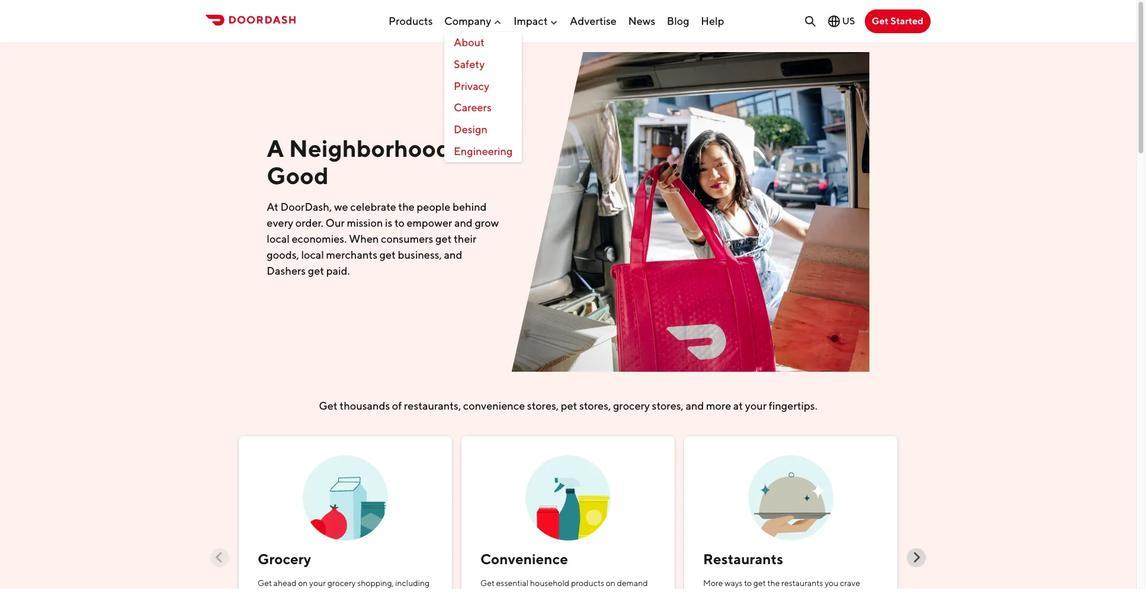 Task type: locate. For each thing, give the bounding box(es) containing it.
1 horizontal spatial on
[[606, 579, 615, 588]]

1 horizontal spatial local
[[301, 249, 324, 262]]

to right ways
[[744, 579, 752, 588]]

0 horizontal spatial on
[[298, 579, 308, 588]]

get inside get essential household products on demand
[[480, 579, 495, 588]]

the inside more ways to get the restaurants you crave
[[767, 579, 780, 588]]

their
[[454, 233, 476, 246]]

and down their
[[444, 249, 462, 262]]

1 horizontal spatial the
[[767, 579, 780, 588]]

1 horizontal spatial grocery
[[613, 400, 650, 412]]

region
[[210, 432, 926, 589]]

your right the at
[[745, 400, 767, 412]]

0 horizontal spatial stores,
[[527, 400, 559, 412]]

1 stores, from the left
[[527, 400, 559, 412]]

0 vertical spatial of
[[456, 135, 478, 163]]

0 horizontal spatial local
[[267, 233, 290, 246]]

your right ahead
[[309, 579, 326, 588]]

1 horizontal spatial your
[[745, 400, 767, 412]]

region containing grocery
[[210, 432, 926, 589]]

design link
[[444, 119, 522, 141]]

help
[[701, 15, 724, 27]]

get started
[[872, 15, 923, 27]]

your inside get ahead on your grocery shopping, including
[[309, 579, 326, 588]]

you
[[825, 579, 838, 588]]

us
[[842, 15, 855, 27]]

of down careers
[[456, 135, 478, 163]]

restaurants
[[703, 551, 783, 567]]

the left restaurants
[[767, 579, 780, 588]]

0 vertical spatial to
[[394, 217, 405, 230]]

of inside a neighborhood of good
[[456, 135, 478, 163]]

a neighborhood of good
[[267, 135, 478, 190]]

restaurants,
[[404, 400, 461, 412]]

twocolumnfeature dx1 image
[[512, 52, 869, 372]]

of right thousands
[[392, 400, 402, 412]]

convenience
[[463, 400, 525, 412]]

blog
[[667, 15, 689, 27]]

company link
[[444, 10, 502, 32]]

grocery
[[613, 400, 650, 412], [327, 579, 356, 588]]

get
[[872, 15, 889, 27], [319, 400, 337, 412], [258, 579, 272, 588], [480, 579, 495, 588]]

stores, left more
[[652, 400, 684, 412]]

and
[[454, 217, 473, 230], [444, 249, 462, 262], [686, 400, 704, 412]]

engineering link
[[444, 141, 522, 163]]

2 horizontal spatial stores,
[[652, 400, 684, 412]]

order.
[[295, 217, 323, 230]]

more ways to get the restaurants you crave
[[703, 579, 876, 589]]

0 vertical spatial and
[[454, 217, 473, 230]]

get inside "button"
[[872, 15, 889, 27]]

0 horizontal spatial of
[[392, 400, 402, 412]]

get started button
[[865, 9, 931, 33]]

the left the people
[[398, 201, 415, 214]]

1 vertical spatial and
[[444, 249, 462, 262]]

get for get ahead on your grocery shopping, including
[[258, 579, 272, 588]]

globe line image
[[827, 14, 841, 28]]

get for get thousands of restaurants, convenience stores, pet stores, grocery stores, and more at your fingertips.
[[319, 400, 337, 412]]

on right ahead
[[298, 579, 308, 588]]

on left demand
[[606, 579, 615, 588]]

1 vertical spatial of
[[392, 400, 402, 412]]

on
[[298, 579, 308, 588], [606, 579, 615, 588]]

doordash,
[[281, 201, 332, 214]]

good
[[267, 162, 329, 190]]

1 horizontal spatial of
[[456, 135, 478, 163]]

next slide image
[[911, 552, 922, 563]]

0 vertical spatial your
[[745, 400, 767, 412]]

the for celebrate
[[398, 201, 415, 214]]

1 on from the left
[[298, 579, 308, 588]]

get down consumers
[[379, 249, 396, 262]]

grow
[[475, 217, 499, 230]]

cx corp illustration rx image
[[748, 446, 833, 541]]

to right is
[[394, 217, 405, 230]]

1 horizontal spatial stores,
[[579, 400, 611, 412]]

get
[[435, 233, 452, 246], [379, 249, 396, 262], [308, 265, 324, 278], [753, 579, 766, 588]]

to inside at doordash, we celebrate the people behind every order. our mission is to empower and grow local economies. when consumers get their goods, local merchants get business, and dashers get paid.
[[394, 217, 405, 230]]

get left essential
[[480, 579, 495, 588]]

get inside get ahead on your grocery shopping, including
[[258, 579, 272, 588]]

get for get essential household products on demand
[[480, 579, 495, 588]]

impact link
[[514, 10, 558, 32]]

1 vertical spatial the
[[767, 579, 780, 588]]

previous slide image
[[214, 552, 225, 563]]

1 horizontal spatial to
[[744, 579, 752, 588]]

of
[[456, 135, 478, 163], [392, 400, 402, 412]]

advertise link
[[570, 10, 617, 32]]

household
[[530, 579, 569, 588]]

about link
[[444, 32, 522, 54]]

including
[[395, 579, 430, 588]]

people
[[417, 201, 450, 214]]

0 horizontal spatial the
[[398, 201, 415, 214]]

stores, left pet
[[527, 400, 559, 412]]

our
[[325, 217, 345, 230]]

merchants
[[326, 249, 377, 262]]

cx corp illustration convenience image
[[525, 446, 611, 541]]

0 vertical spatial the
[[398, 201, 415, 214]]

0 horizontal spatial grocery
[[327, 579, 356, 588]]

to
[[394, 217, 405, 230], [744, 579, 752, 588]]

3 stores, from the left
[[652, 400, 684, 412]]

design
[[454, 123, 488, 136]]

stores,
[[527, 400, 559, 412], [579, 400, 611, 412], [652, 400, 684, 412]]

1 vertical spatial local
[[301, 249, 324, 262]]

on inside get essential household products on demand
[[606, 579, 615, 588]]

paid.
[[326, 265, 350, 278]]

get left started
[[872, 15, 889, 27]]

get ahead on your grocery shopping, including
[[258, 579, 433, 589]]

fingertips.
[[769, 400, 817, 412]]

0 horizontal spatial to
[[394, 217, 405, 230]]

1 vertical spatial to
[[744, 579, 752, 588]]

your
[[745, 400, 767, 412], [309, 579, 326, 588]]

local down every
[[267, 233, 290, 246]]

stores, right pet
[[579, 400, 611, 412]]

and left more
[[686, 400, 704, 412]]

the
[[398, 201, 415, 214], [767, 579, 780, 588]]

careers link
[[444, 97, 522, 119]]

privacy
[[454, 80, 489, 92]]

local
[[267, 233, 290, 246], [301, 249, 324, 262]]

grocery inside get ahead on your grocery shopping, including
[[327, 579, 356, 588]]

get left thousands
[[319, 400, 337, 412]]

news link
[[628, 10, 655, 32]]

1 vertical spatial your
[[309, 579, 326, 588]]

get thousands of restaurants, convenience stores, pet stores, grocery stores, and more at your fingertips.
[[319, 400, 817, 412]]

consumers
[[381, 233, 433, 246]]

engineering
[[454, 145, 513, 157]]

safety link
[[444, 54, 522, 76]]

and up their
[[454, 217, 473, 230]]

1 vertical spatial grocery
[[327, 579, 356, 588]]

0 horizontal spatial your
[[309, 579, 326, 588]]

local down economies.
[[301, 249, 324, 262]]

get right ways
[[753, 579, 766, 588]]

cx corp illustration grocery image
[[303, 446, 388, 541]]

of for neighborhood
[[456, 135, 478, 163]]

empower
[[407, 217, 452, 230]]

get left ahead
[[258, 579, 272, 588]]

about
[[454, 36, 485, 49]]

help link
[[701, 10, 724, 32]]

get for get started
[[872, 15, 889, 27]]

2 on from the left
[[606, 579, 615, 588]]

the inside at doordash, we celebrate the people behind every order. our mission is to empower and grow local economies. when consumers get their goods, local merchants get business, and dashers get paid.
[[398, 201, 415, 214]]

get essential household products on demand
[[480, 579, 648, 589]]



Task type: describe. For each thing, give the bounding box(es) containing it.
the for get
[[767, 579, 780, 588]]

shopping,
[[357, 579, 394, 588]]

ways
[[725, 579, 743, 588]]

privacy link
[[444, 76, 522, 97]]

of for thousands
[[392, 400, 402, 412]]

pet
[[561, 400, 577, 412]]

more
[[703, 579, 723, 588]]

products
[[389, 15, 433, 27]]

crave
[[840, 579, 860, 588]]

0 vertical spatial local
[[267, 233, 290, 246]]

demand
[[617, 579, 648, 588]]

0 vertical spatial grocery
[[613, 400, 650, 412]]

mission
[[347, 217, 383, 230]]

business,
[[398, 249, 442, 262]]

company
[[444, 15, 491, 27]]

economies.
[[292, 233, 347, 246]]

safety
[[454, 58, 485, 71]]

neighborhood
[[289, 135, 451, 163]]

careers
[[454, 102, 492, 114]]

products link
[[389, 10, 433, 32]]

get down empower
[[435, 233, 452, 246]]

blog link
[[667, 10, 689, 32]]

dashers
[[267, 265, 306, 278]]

ahead
[[273, 579, 296, 588]]

started
[[890, 15, 923, 27]]

a
[[267, 135, 284, 163]]

advertise
[[570, 15, 617, 27]]

impact
[[514, 15, 548, 27]]

2 vertical spatial and
[[686, 400, 704, 412]]

thousands
[[340, 400, 390, 412]]

2 stores, from the left
[[579, 400, 611, 412]]

at
[[733, 400, 743, 412]]

behind
[[453, 201, 487, 214]]

on inside get ahead on your grocery shopping, including
[[298, 579, 308, 588]]

at doordash, we celebrate the people behind every order. our mission is to empower and grow local economies. when consumers get their goods, local merchants get business, and dashers get paid.
[[267, 201, 499, 278]]

get left the 'paid.'
[[308, 265, 324, 278]]

restaurants
[[781, 579, 823, 588]]

celebrate
[[350, 201, 396, 214]]

products
[[571, 579, 604, 588]]

grocery
[[258, 551, 311, 567]]

convenience
[[480, 551, 568, 567]]

is
[[385, 217, 392, 230]]

get inside more ways to get the restaurants you crave
[[753, 579, 766, 588]]

at
[[267, 201, 278, 214]]

to inside more ways to get the restaurants you crave
[[744, 579, 752, 588]]

when
[[349, 233, 379, 246]]

essential
[[496, 579, 528, 588]]

news
[[628, 15, 655, 27]]

goods,
[[267, 249, 299, 262]]

we
[[334, 201, 348, 214]]

every
[[267, 217, 293, 230]]

more
[[706, 400, 731, 412]]



Task type: vqa. For each thing, say whether or not it's contained in the screenshot.
order.
yes



